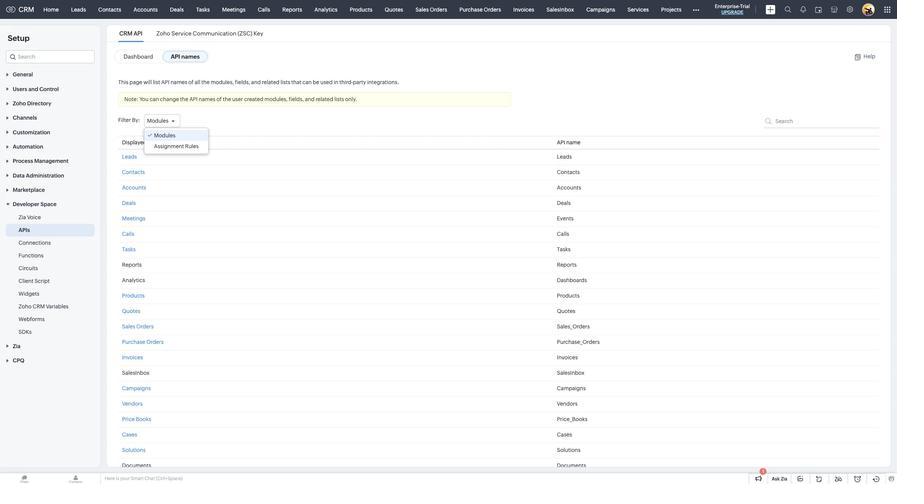 Task type: vqa. For each thing, say whether or not it's contained in the screenshot.


Task type: describe. For each thing, give the bounding box(es) containing it.
functions link
[[19, 252, 44, 260]]

change
[[160, 96, 179, 102]]

analytics inside 'link'
[[315, 6, 338, 13]]

automation
[[13, 144, 43, 150]]

general button
[[0, 67, 100, 82]]

Other Modules field
[[688, 3, 705, 16]]

0 horizontal spatial in
[[148, 140, 152, 146]]

process management button
[[0, 154, 100, 168]]

0 vertical spatial in
[[334, 79, 339, 85]]

0 vertical spatial modules,
[[211, 79, 234, 85]]

crm for crm
[[19, 5, 34, 14]]

ask zia
[[772, 477, 788, 482]]

users and control
[[13, 86, 59, 92]]

0 horizontal spatial search text field
[[6, 51, 94, 63]]

client script
[[19, 278, 50, 285]]

2 horizontal spatial contacts
[[557, 169, 580, 175]]

crm for crm api
[[119, 30, 133, 37]]

2 vertical spatial names
[[199, 96, 216, 102]]

2 solutions from the left
[[557, 448, 581, 454]]

1 horizontal spatial campaigns link
[[581, 0, 622, 19]]

0 vertical spatial purchase
[[460, 6, 483, 13]]

help
[[864, 53, 876, 60]]

1 horizontal spatial invoices link
[[508, 0, 541, 19]]

1 vertical spatial names
[[171, 79, 187, 85]]

here
[[105, 476, 115, 482]]

0 vertical spatial accounts link
[[127, 0, 164, 19]]

0 vertical spatial of
[[189, 79, 194, 85]]

0 vertical spatial deals link
[[164, 0, 190, 19]]

1 vertical spatial modules
[[154, 133, 176, 139]]

1 vertical spatial products link
[[122, 293, 145, 299]]

2 horizontal spatial products
[[557, 293, 580, 299]]

this page will list api names of all the modules, fields, and related lists that can be used in third-party integrations.
[[118, 79, 399, 85]]

profile element
[[858, 0, 880, 19]]

2 horizontal spatial tasks
[[557, 247, 571, 253]]

api right list
[[161, 79, 170, 85]]

zia for zia voice
[[19, 215, 26, 221]]

0 vertical spatial names
[[181, 53, 200, 60]]

data
[[13, 173, 25, 179]]

0 horizontal spatial reports
[[122, 262, 142, 268]]

2 horizontal spatial deals
[[557, 200, 571, 206]]

created
[[244, 96, 264, 102]]

0 horizontal spatial tasks link
[[122, 247, 136, 253]]

will
[[143, 79, 152, 85]]

circuits link
[[19, 265, 38, 273]]

contacts image
[[51, 474, 100, 485]]

widgets
[[19, 291, 39, 297]]

0 horizontal spatial analytics
[[122, 277, 145, 284]]

marketplace button
[[0, 183, 100, 197]]

enterprise-
[[715, 3, 741, 9]]

that
[[292, 79, 302, 85]]

0 vertical spatial meetings
[[222, 6, 246, 13]]

1 vertical spatial fields,
[[289, 96, 304, 102]]

chat
[[145, 476, 155, 482]]

note: you can change the api names of the user created modules, fields, and related lists only.
[[124, 96, 357, 102]]

the for of
[[202, 79, 210, 85]]

0 horizontal spatial invoices
[[122, 355, 143, 361]]

1 horizontal spatial products link
[[344, 0, 379, 19]]

search element
[[781, 0, 796, 19]]

purchase_orders
[[557, 339, 600, 345]]

0 horizontal spatial purchase orders
[[122, 339, 164, 345]]

be
[[313, 79, 320, 85]]

trial
[[741, 3, 750, 9]]

1 vertical spatial meetings
[[122, 216, 145, 222]]

zoho directory button
[[0, 96, 100, 111]]

1 horizontal spatial campaigns
[[557, 386, 586, 392]]

displayed in tabs as
[[122, 140, 171, 146]]

api down the all
[[190, 96, 198, 102]]

process management
[[13, 158, 69, 164]]

1 horizontal spatial reports
[[283, 6, 302, 13]]

1 vertical spatial campaigns link
[[122, 386, 151, 392]]

Modules field
[[144, 114, 181, 128]]

dashboards
[[557, 277, 587, 284]]

api up dashboard link
[[134, 30, 143, 37]]

script
[[35, 278, 50, 285]]

1 horizontal spatial deals
[[170, 6, 184, 13]]

ask
[[772, 477, 780, 482]]

data administration button
[[0, 168, 100, 183]]

integrations.
[[367, 79, 399, 85]]

crm inside zoho crm variables link
[[33, 304, 45, 310]]

1 vertical spatial modules,
[[265, 96, 288, 102]]

page
[[130, 79, 142, 85]]

0 horizontal spatial deals
[[122, 200, 136, 206]]

key
[[254, 30, 263, 37]]

connections link
[[19, 239, 51, 247]]

cases link
[[122, 432, 137, 438]]

1 vertical spatial of
[[217, 96, 222, 102]]

1 solutions from the left
[[122, 448, 146, 454]]

2 horizontal spatial calls
[[557, 231, 570, 237]]

0 horizontal spatial quotes
[[122, 308, 141, 315]]

events
[[557, 216, 574, 222]]

1 horizontal spatial lists
[[335, 96, 344, 102]]

zoho directory
[[13, 100, 51, 107]]

price
[[122, 417, 135, 423]]

0 vertical spatial lists
[[281, 79, 290, 85]]

customization button
[[0, 125, 100, 139]]

api name
[[557, 140, 581, 146]]

1 horizontal spatial sales orders link
[[410, 0, 454, 19]]

price_books
[[557, 417, 588, 423]]

1 horizontal spatial quotes
[[385, 6, 403, 13]]

0 vertical spatial calls link
[[252, 0, 276, 19]]

1 vertical spatial leads link
[[122, 154, 137, 160]]

2 documents from the left
[[557, 463, 587, 469]]

1
[[763, 470, 765, 474]]

0 vertical spatial and
[[251, 79, 261, 85]]

0 vertical spatial leads link
[[65, 0, 92, 19]]

solutions link
[[122, 448, 146, 454]]

reports link
[[276, 0, 308, 19]]

rules
[[185, 143, 199, 150]]

channels
[[13, 115, 37, 121]]

dashboard
[[124, 53, 153, 60]]

crm link
[[6, 5, 34, 14]]

all
[[195, 79, 200, 85]]

0 horizontal spatial sales orders
[[122, 324, 154, 330]]

2 cases from the left
[[557, 432, 572, 438]]

0 vertical spatial tasks link
[[190, 0, 216, 19]]

customization
[[13, 129, 50, 136]]

space
[[41, 202, 57, 208]]

1 vertical spatial purchase
[[122, 339, 145, 345]]

data administration
[[13, 173, 64, 179]]

2 horizontal spatial reports
[[557, 262, 577, 268]]

signals element
[[796, 0, 811, 19]]

functions
[[19, 253, 44, 259]]

tabs
[[154, 140, 164, 146]]

webforms
[[19, 317, 45, 323]]

tasks inside tasks link
[[196, 6, 210, 13]]

2 vendors from the left
[[557, 401, 578, 407]]

1 horizontal spatial search text field
[[764, 114, 880, 128]]

used
[[321, 79, 333, 85]]

developer space button
[[0, 197, 100, 212]]

general
[[13, 72, 33, 78]]

2 horizontal spatial and
[[305, 96, 315, 102]]

books
[[136, 417, 151, 423]]

assignment rules
[[154, 143, 199, 150]]

1 vertical spatial purchase orders link
[[122, 339, 164, 345]]

1 horizontal spatial meetings link
[[216, 0, 252, 19]]

projects link
[[656, 0, 688, 19]]

apis link
[[19, 227, 30, 234]]

1 horizontal spatial quotes link
[[379, 0, 410, 19]]

setup
[[8, 34, 30, 43]]

1 vertical spatial invoices link
[[122, 355, 143, 361]]

note:
[[124, 96, 138, 102]]

users
[[13, 86, 27, 92]]

vendors link
[[122, 401, 143, 407]]

0 horizontal spatial sales orders link
[[122, 324, 154, 330]]

1 horizontal spatial contacts
[[122, 169, 145, 175]]

client
[[19, 278, 33, 285]]

apis
[[19, 227, 30, 234]]



Task type: locate. For each thing, give the bounding box(es) containing it.
0 vertical spatial sales orders
[[416, 6, 447, 13]]

zoho inside developer space region
[[19, 304, 32, 310]]

crm inside "list"
[[119, 30, 133, 37]]

invoices link
[[508, 0, 541, 19], [122, 355, 143, 361]]

the left user
[[223, 96, 231, 102]]

chats image
[[0, 474, 49, 485]]

1 horizontal spatial sales
[[416, 6, 429, 13]]

analytics
[[315, 6, 338, 13], [122, 277, 145, 284]]

contacts inside contacts link
[[98, 6, 121, 13]]

fields, down that
[[289, 96, 304, 102]]

reports
[[283, 6, 302, 13], [122, 262, 142, 268], [557, 262, 577, 268]]

1 horizontal spatial sales orders
[[416, 6, 447, 13]]

crm
[[19, 5, 34, 14], [119, 30, 133, 37], [33, 304, 45, 310]]

solutions
[[122, 448, 146, 454], [557, 448, 581, 454]]

0 horizontal spatial campaigns
[[122, 386, 151, 392]]

0 horizontal spatial products
[[122, 293, 145, 299]]

home link
[[37, 0, 65, 19]]

1 vertical spatial accounts link
[[122, 185, 146, 191]]

zoho inside dropdown button
[[13, 100, 26, 107]]

sales orders
[[416, 6, 447, 13], [122, 324, 154, 330]]

2 horizontal spatial quotes
[[557, 308, 576, 315]]

contacts down displayed
[[122, 169, 145, 175]]

analytics link
[[308, 0, 344, 19]]

(zsc)
[[238, 30, 253, 37]]

1 horizontal spatial leads
[[122, 154, 137, 160]]

1 vertical spatial sales orders link
[[122, 324, 154, 330]]

zoho down widgets link
[[19, 304, 32, 310]]

smart
[[131, 476, 144, 482]]

modules up as
[[154, 133, 176, 139]]

crm api link
[[118, 30, 144, 37]]

developer
[[13, 202, 39, 208]]

0 vertical spatial related
[[262, 79, 280, 85]]

zia up the "cpq"
[[13, 343, 20, 350]]

1 vertical spatial related
[[316, 96, 333, 102]]

crm left home
[[19, 5, 34, 14]]

tree
[[144, 128, 208, 154]]

1 horizontal spatial deals link
[[164, 0, 190, 19]]

1 horizontal spatial purchase orders
[[460, 6, 501, 13]]

variables
[[46, 304, 69, 310]]

names left the all
[[171, 79, 187, 85]]

calls
[[258, 6, 270, 13], [122, 231, 134, 237], [557, 231, 570, 237]]

zoho crm variables link
[[19, 303, 69, 311]]

0 horizontal spatial meetings link
[[122, 216, 145, 222]]

enterprise-trial upgrade
[[715, 3, 750, 15]]

0 vertical spatial invoices link
[[508, 0, 541, 19]]

only.
[[345, 96, 357, 102]]

0 horizontal spatial purchase
[[122, 339, 145, 345]]

list containing crm api
[[112, 25, 270, 42]]

quotes link
[[379, 0, 410, 19], [122, 308, 141, 315]]

api names link
[[163, 51, 208, 62]]

api
[[134, 30, 143, 37], [171, 53, 180, 60], [161, 79, 170, 85], [190, 96, 198, 102], [557, 140, 566, 146]]

management
[[34, 158, 69, 164]]

users and control button
[[0, 82, 100, 96]]

campaigns link up "vendors" link
[[122, 386, 151, 392]]

1 horizontal spatial purchase
[[460, 6, 483, 13]]

third-
[[340, 79, 353, 85]]

crm up dashboard link
[[119, 30, 133, 37]]

1 horizontal spatial in
[[334, 79, 339, 85]]

0 horizontal spatial purchase orders link
[[122, 339, 164, 345]]

related
[[262, 79, 280, 85], [316, 96, 333, 102]]

in
[[334, 79, 339, 85], [148, 140, 152, 146]]

contacts down api name
[[557, 169, 580, 175]]

control
[[39, 86, 59, 92]]

leads link right home
[[65, 0, 92, 19]]

leads link down displayed
[[122, 154, 137, 160]]

vendors
[[122, 401, 143, 407], [557, 401, 578, 407]]

0 horizontal spatial calls link
[[122, 231, 134, 237]]

1 horizontal spatial products
[[350, 6, 373, 13]]

1 vertical spatial contacts link
[[122, 169, 145, 175]]

in right used
[[334, 79, 339, 85]]

you
[[140, 96, 149, 102]]

1 horizontal spatial leads link
[[122, 154, 137, 160]]

price books link
[[122, 417, 151, 423]]

projects
[[662, 6, 682, 13]]

services link
[[622, 0, 656, 19]]

1 horizontal spatial meetings
[[222, 6, 246, 13]]

leads right home
[[71, 6, 86, 13]]

as
[[165, 140, 171, 146]]

upgrade
[[722, 10, 744, 15]]

1 horizontal spatial of
[[217, 96, 222, 102]]

0 horizontal spatial sales
[[122, 324, 135, 330]]

in left tabs
[[148, 140, 152, 146]]

filter
[[118, 117, 131, 123]]

vendors up price_books
[[557, 401, 578, 407]]

1 horizontal spatial related
[[316, 96, 333, 102]]

contacts link down displayed
[[122, 169, 145, 175]]

modules, up user
[[211, 79, 234, 85]]

1 horizontal spatial cases
[[557, 432, 572, 438]]

0 horizontal spatial leads link
[[65, 0, 92, 19]]

of left the all
[[189, 79, 194, 85]]

sales_orders
[[557, 324, 590, 330]]

0 horizontal spatial invoices link
[[122, 355, 143, 361]]

1 vertical spatial search text field
[[764, 114, 880, 128]]

lists left that
[[281, 79, 290, 85]]

party
[[353, 79, 366, 85]]

zoho
[[156, 30, 170, 37], [13, 100, 26, 107], [19, 304, 32, 310]]

your
[[120, 476, 130, 482]]

salesinbox link
[[541, 0, 581, 19]]

fields, up note: you can change the api names of the user created modules, fields, and related lists only.
[[235, 79, 250, 85]]

zia voice
[[19, 215, 41, 221]]

names down "service"
[[181, 53, 200, 60]]

api down "service"
[[171, 53, 180, 60]]

documents
[[122, 463, 151, 469], [557, 463, 587, 469]]

the right 'change'
[[180, 96, 188, 102]]

purchase
[[460, 6, 483, 13], [122, 339, 145, 345]]

modules inside field
[[147, 118, 169, 124]]

solutions down "cases" link at the bottom left of the page
[[122, 448, 146, 454]]

developer space
[[13, 202, 57, 208]]

cases down price_books
[[557, 432, 572, 438]]

vendors up price
[[122, 401, 143, 407]]

zoho down users
[[13, 100, 26, 107]]

0 horizontal spatial related
[[262, 79, 280, 85]]

2 horizontal spatial leads
[[557, 154, 572, 160]]

0 vertical spatial contacts link
[[92, 0, 127, 19]]

and down be
[[305, 96, 315, 102]]

0 vertical spatial analytics
[[315, 6, 338, 13]]

zia right ask
[[781, 477, 788, 482]]

2 vertical spatial zia
[[781, 477, 788, 482]]

0 vertical spatial zoho
[[156, 30, 170, 37]]

by:
[[132, 117, 140, 123]]

signals image
[[801, 6, 807, 13]]

0 horizontal spatial can
[[150, 96, 159, 102]]

zoho left "service"
[[156, 30, 170, 37]]

this
[[118, 79, 128, 85]]

cases down price
[[122, 432, 137, 438]]

0 horizontal spatial cases
[[122, 432, 137, 438]]

2 vertical spatial and
[[305, 96, 315, 102]]

zia for zia
[[13, 343, 20, 350]]

campaigns left services link
[[587, 6, 616, 13]]

names down the all
[[199, 96, 216, 102]]

None field
[[6, 50, 95, 63]]

services
[[628, 6, 649, 13]]

lists left only.
[[335, 96, 344, 102]]

2 horizontal spatial invoices
[[557, 355, 578, 361]]

zia inside dropdown button
[[13, 343, 20, 350]]

displayed
[[122, 140, 147, 146]]

0 vertical spatial purchase orders link
[[454, 0, 508, 19]]

list
[[112, 25, 270, 42]]

modules, right created
[[265, 96, 288, 102]]

0 horizontal spatial the
[[180, 96, 188, 102]]

voice
[[27, 215, 41, 221]]

0 horizontal spatial calls
[[122, 231, 134, 237]]

0 horizontal spatial deals link
[[122, 200, 136, 206]]

zoho service communication (zsc) key link
[[155, 30, 265, 37]]

price books
[[122, 417, 151, 423]]

campaigns up price_books
[[557, 386, 586, 392]]

(ctrl+space)
[[156, 476, 183, 482]]

1 horizontal spatial calls
[[258, 6, 270, 13]]

leads down displayed
[[122, 154, 137, 160]]

zoho service communication (zsc) key
[[156, 30, 263, 37]]

leads down api name
[[557, 154, 572, 160]]

1 horizontal spatial vendors
[[557, 401, 578, 407]]

purchase orders
[[460, 6, 501, 13], [122, 339, 164, 345]]

0 vertical spatial fields,
[[235, 79, 250, 85]]

zia inside developer space region
[[19, 215, 26, 221]]

Search text field
[[6, 51, 94, 63], [764, 114, 880, 128]]

api left name
[[557, 140, 566, 146]]

and
[[251, 79, 261, 85], [28, 86, 38, 92], [305, 96, 315, 102]]

0 horizontal spatial leads
[[71, 6, 86, 13]]

1 horizontal spatial can
[[303, 79, 312, 85]]

and inside dropdown button
[[28, 86, 38, 92]]

zoho for zoho directory
[[13, 100, 26, 107]]

zia left voice
[[19, 215, 26, 221]]

administration
[[26, 173, 64, 179]]

2 vertical spatial crm
[[33, 304, 45, 310]]

filter by:
[[118, 117, 140, 123]]

dashboard link
[[116, 51, 161, 62]]

user
[[232, 96, 243, 102]]

can right you
[[150, 96, 159, 102]]

and right users
[[28, 86, 38, 92]]

0 horizontal spatial of
[[189, 79, 194, 85]]

zoho for zoho crm variables
[[19, 304, 32, 310]]

1 horizontal spatial analytics
[[315, 6, 338, 13]]

the for names
[[223, 96, 231, 102]]

of left user
[[217, 96, 222, 102]]

2 horizontal spatial campaigns
[[587, 6, 616, 13]]

related up created
[[262, 79, 280, 85]]

create menu image
[[766, 5, 776, 14]]

1 horizontal spatial the
[[202, 79, 210, 85]]

1 cases from the left
[[122, 432, 137, 438]]

0 vertical spatial meetings link
[[216, 0, 252, 19]]

0 horizontal spatial solutions
[[122, 448, 146, 454]]

the right the all
[[202, 79, 210, 85]]

home
[[44, 6, 59, 13]]

campaigns up "vendors" link
[[122, 386, 151, 392]]

1 vertical spatial sales orders
[[122, 324, 154, 330]]

1 vertical spatial lists
[[335, 96, 344, 102]]

list
[[153, 79, 160, 85]]

process
[[13, 158, 33, 164]]

search image
[[785, 6, 792, 13]]

1 horizontal spatial invoices
[[514, 6, 535, 13]]

here is your smart chat (ctrl+space)
[[105, 476, 183, 482]]

1 horizontal spatial tasks link
[[190, 0, 216, 19]]

crm up webforms
[[33, 304, 45, 310]]

meetings link
[[216, 0, 252, 19], [122, 216, 145, 222]]

create menu element
[[762, 0, 781, 19]]

0 horizontal spatial quotes link
[[122, 308, 141, 315]]

0 vertical spatial sales
[[416, 6, 429, 13]]

developer space region
[[0, 212, 100, 339]]

tree containing modules
[[144, 128, 208, 154]]

zoho inside "list"
[[156, 30, 170, 37]]

1 vertical spatial zia
[[13, 343, 20, 350]]

0 horizontal spatial tasks
[[122, 247, 136, 253]]

0 vertical spatial modules
[[147, 118, 169, 124]]

service
[[172, 30, 192, 37]]

solutions down price_books
[[557, 448, 581, 454]]

campaigns
[[587, 6, 616, 13], [122, 386, 151, 392], [557, 386, 586, 392]]

calendar image
[[816, 6, 822, 13]]

contacts up crm api link
[[98, 6, 121, 13]]

campaigns link left services
[[581, 0, 622, 19]]

leads link
[[65, 0, 92, 19], [122, 154, 137, 160]]

1 vertical spatial meetings link
[[122, 216, 145, 222]]

lists
[[281, 79, 290, 85], [335, 96, 344, 102]]

name
[[567, 140, 581, 146]]

and up created
[[251, 79, 261, 85]]

0 horizontal spatial documents
[[122, 463, 151, 469]]

zoho for zoho service communication (zsc) key
[[156, 30, 170, 37]]

1 vertical spatial crm
[[119, 30, 133, 37]]

modules,
[[211, 79, 234, 85], [265, 96, 288, 102]]

orders
[[430, 6, 447, 13], [484, 6, 501, 13], [136, 324, 154, 330], [146, 339, 164, 345]]

1 vertical spatial sales
[[122, 324, 135, 330]]

0 horizontal spatial contacts
[[98, 6, 121, 13]]

related down used
[[316, 96, 333, 102]]

0 horizontal spatial campaigns link
[[122, 386, 151, 392]]

1 horizontal spatial fields,
[[289, 96, 304, 102]]

1 documents from the left
[[122, 463, 151, 469]]

modules up tabs
[[147, 118, 169, 124]]

1 vendors from the left
[[122, 401, 143, 407]]

1 horizontal spatial tasks
[[196, 6, 210, 13]]

can left be
[[303, 79, 312, 85]]

contacts link up crm api link
[[92, 0, 127, 19]]

directory
[[27, 100, 51, 107]]

widgets link
[[19, 290, 39, 298]]

profile image
[[863, 3, 875, 16]]

zia
[[19, 215, 26, 221], [13, 343, 20, 350], [781, 477, 788, 482]]

zoho crm variables
[[19, 304, 69, 310]]

names
[[181, 53, 200, 60], [171, 79, 187, 85], [199, 96, 216, 102]]



